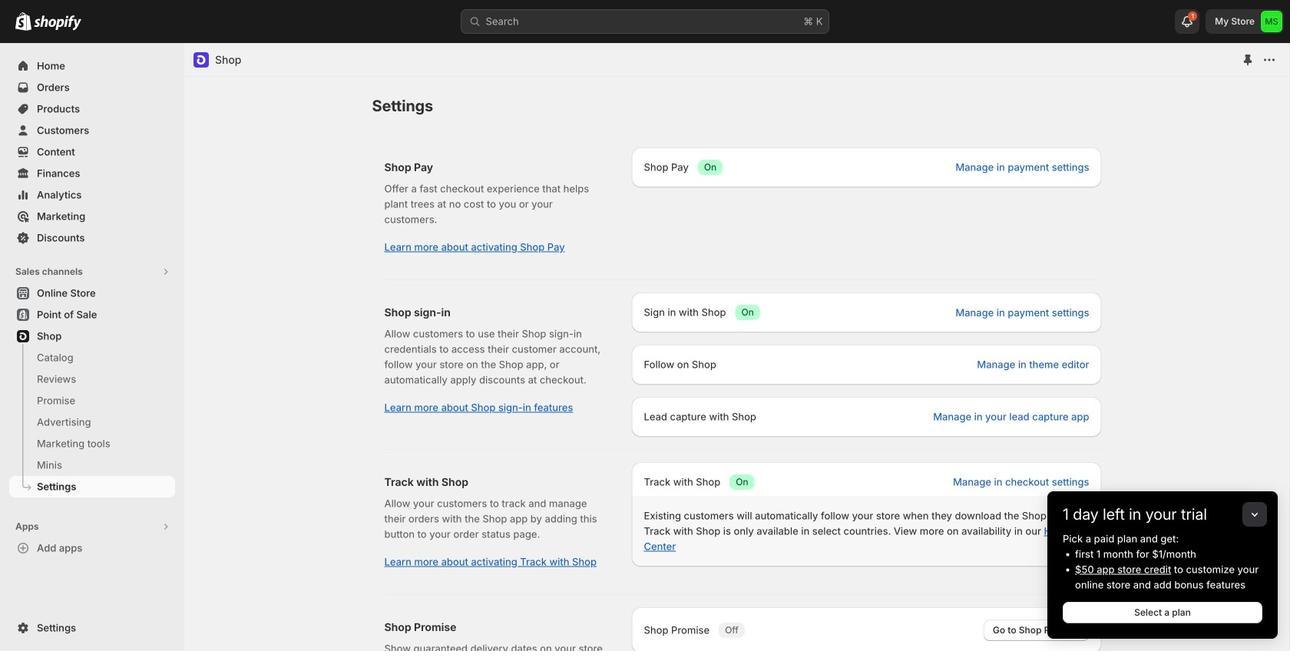 Task type: describe. For each thing, give the bounding box(es) containing it.
icon for shop image
[[194, 52, 209, 68]]

1 horizontal spatial shopify image
[[34, 15, 81, 31]]

fullscreen dialog
[[184, 43, 1290, 651]]



Task type: vqa. For each thing, say whether or not it's contained in the screenshot.
on
no



Task type: locate. For each thing, give the bounding box(es) containing it.
0 horizontal spatial shopify image
[[15, 12, 31, 31]]

my store image
[[1261, 11, 1283, 32]]

shopify image
[[15, 12, 31, 31], [34, 15, 81, 31]]



